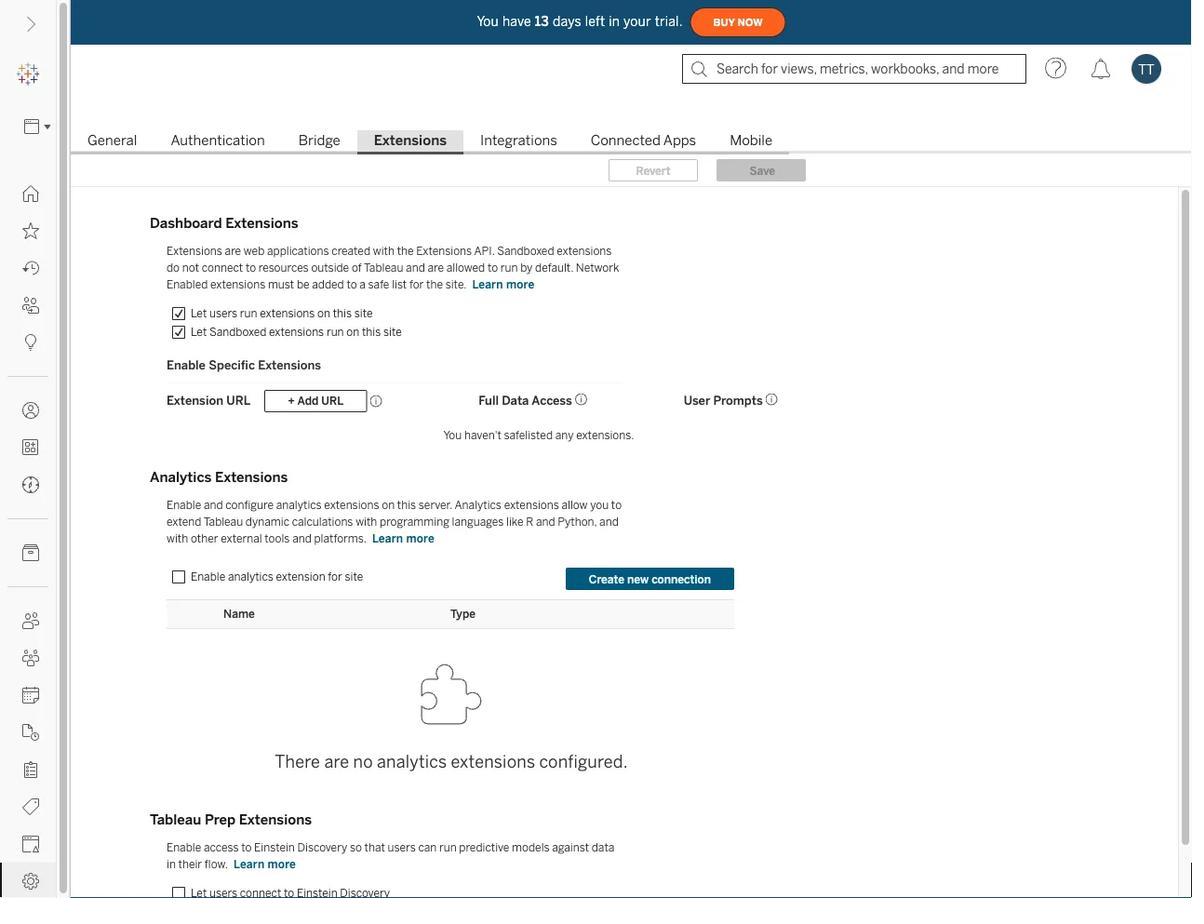 Task type: vqa. For each thing, say whether or not it's contained in the screenshot.
the middle POPULATION TOTAL
no



Task type: describe. For each thing, give the bounding box(es) containing it.
user prompts
[[684, 393, 763, 408]]

so
[[350, 841, 362, 855]]

added
[[312, 278, 344, 291]]

you for you haven't safelisted any extensions.
[[444, 428, 462, 442]]

not
[[182, 261, 199, 275]]

extensions up einstein
[[239, 812, 312, 829]]

type
[[451, 608, 476, 621]]

0 horizontal spatial tooltip info icon image
[[370, 395, 383, 408]]

default.
[[536, 261, 574, 275]]

there are no analytics extensions configured.
[[275, 752, 628, 773]]

to down web
[[246, 261, 256, 275]]

authentication
[[171, 132, 265, 149]]

site.
[[446, 278, 467, 291]]

tableau prep extensions
[[150, 812, 312, 829]]

enable up extension in the left top of the page
[[167, 358, 206, 373]]

main navigation. press the up and down arrow keys to access links. element
[[0, 175, 56, 899]]

buy now button
[[691, 7, 787, 37]]

in inside enable access to einstein discovery so that users can run predictive models against data in their flow.
[[167, 858, 176, 872]]

and right r
[[536, 515, 556, 529]]

1 vertical spatial site
[[384, 325, 402, 339]]

configure
[[226, 499, 274, 512]]

more for dashboard extensions
[[507, 278, 535, 291]]

access
[[204, 841, 239, 855]]

there
[[275, 752, 320, 773]]

learn more link for dashboard extensions
[[467, 277, 541, 292]]

languages
[[452, 515, 504, 529]]

against
[[553, 841, 590, 855]]

add
[[298, 394, 319, 408]]

outside
[[311, 261, 349, 275]]

extensions up calculations
[[324, 499, 380, 512]]

dynamic
[[246, 515, 290, 529]]

platforms.
[[314, 532, 367, 546]]

0 horizontal spatial this
[[333, 307, 352, 320]]

dashboard
[[150, 215, 222, 232]]

no
[[353, 752, 373, 773]]

by
[[521, 261, 533, 275]]

enable access to einstein discovery so that users can run predictive models against data in their flow.
[[167, 841, 615, 872]]

name
[[224, 608, 255, 621]]

run down added
[[327, 325, 344, 339]]

on inside 'enable and configure analytics extensions on this server. analytics extensions allow you to extend tableau dynamic calculations with programming languages like r and python, and with other external tools and platforms.'
[[382, 499, 395, 512]]

extensions up not
[[167, 244, 222, 258]]

tools
[[265, 532, 290, 546]]

external
[[221, 532, 262, 546]]

python,
[[558, 515, 597, 529]]

flow.
[[205, 858, 228, 872]]

and down you on the bottom
[[600, 515, 619, 529]]

extension
[[276, 570, 326, 584]]

learn more for dashboard extensions
[[473, 278, 535, 291]]

enable analytics extension for site
[[191, 570, 363, 584]]

list
[[392, 278, 407, 291]]

extensions down connect
[[211, 278, 266, 291]]

grid inside there are no analytics extensions configured. main content
[[167, 384, 912, 453]]

0 horizontal spatial for
[[328, 570, 342, 584]]

Search for views, metrics, workbooks, and more text field
[[683, 54, 1027, 84]]

now
[[738, 17, 763, 28]]

more for analytics extensions
[[406, 532, 435, 546]]

extensions up network
[[557, 244, 612, 258]]

to inside 'enable and configure analytics extensions on this server. analytics extensions allow you to extend tableau dynamic calculations with programming languages like r and python, and with other external tools and platforms.'
[[612, 499, 622, 512]]

user
[[684, 393, 711, 408]]

this inside 'enable and configure analytics extensions on this server. analytics extensions allow you to extend tableau dynamic calculations with programming languages like r and python, and with other external tools and platforms.'
[[398, 499, 416, 512]]

extension url
[[167, 393, 251, 408]]

tableau inside extensions are web applications created with the extensions api. sandboxed extensions do not connect to resources outside of tableau and are allowed to run by default. network enabled extensions must be added to a safe list for the site.
[[364, 261, 404, 275]]

extensions up +
[[258, 358, 321, 373]]

prep
[[205, 812, 236, 829]]

1 vertical spatial are
[[428, 261, 444, 275]]

can
[[419, 841, 437, 855]]

left
[[586, 14, 606, 29]]

like
[[507, 515, 524, 529]]

predictive
[[459, 841, 510, 855]]

of
[[352, 261, 362, 275]]

learn more for tableau prep extensions
[[234, 858, 296, 872]]

navigation panel element
[[0, 56, 57, 899]]

0 horizontal spatial analytics
[[228, 570, 274, 584]]

programming
[[380, 515, 450, 529]]

safelisted
[[504, 428, 553, 442]]

extensions.
[[577, 428, 635, 442]]

tooltip info icon image for user prompts
[[766, 393, 779, 407]]

users inside "let users run extensions on this site let sandboxed extensions run on this site"
[[210, 307, 238, 320]]

analytics for enable
[[276, 499, 322, 512]]

network
[[576, 261, 620, 275]]

a
[[360, 278, 366, 291]]

web
[[244, 244, 265, 258]]

trial.
[[655, 14, 683, 29]]

resources
[[259, 261, 309, 275]]

1 vertical spatial the
[[427, 278, 443, 291]]

are for applications
[[225, 244, 241, 258]]

url inside button
[[322, 394, 344, 408]]

enable and configure analytics extensions on this server. analytics extensions allow you to extend tableau dynamic calculations with programming languages like r and python, and with other external tools and platforms.
[[167, 499, 622, 546]]

have
[[503, 14, 532, 29]]

full data access
[[479, 393, 573, 408]]

be
[[297, 278, 310, 291]]

configured.
[[540, 752, 628, 773]]

analytics extensions
[[150, 469, 288, 486]]

connect
[[202, 261, 243, 275]]

learn more for analytics extensions
[[372, 532, 435, 546]]

+
[[288, 394, 295, 408]]

extend
[[167, 515, 201, 529]]

for inside extensions are web applications created with the extensions api. sandboxed extensions do not connect to resources outside of tableau and are allowed to run by default. network enabled extensions must be added to a safe list for the site.
[[410, 278, 424, 291]]

0 horizontal spatial url
[[227, 393, 251, 408]]

more for tableau prep extensions
[[268, 858, 296, 872]]

extensions up predictive at the left of page
[[451, 752, 536, 773]]

r
[[526, 515, 534, 529]]

buy
[[714, 17, 735, 28]]

navigation containing general
[[71, 127, 1193, 155]]

sandboxed inside extensions are web applications created with the extensions api. sandboxed extensions do not connect to resources outside of tableau and are allowed to run by default. network enabled extensions must be added to a safe list for the site.
[[498, 244, 555, 258]]

prompts
[[714, 393, 763, 408]]

any
[[556, 428, 574, 442]]

api.
[[474, 244, 495, 258]]

extension
[[167, 393, 224, 408]]

revert
[[637, 164, 671, 177]]

2 vertical spatial site
[[345, 570, 363, 584]]

extensions down must
[[260, 307, 315, 320]]

learn more link for tableau prep extensions
[[228, 857, 302, 873]]

to down api.
[[488, 261, 498, 275]]

create new connection
[[589, 573, 712, 586]]

server.
[[419, 499, 453, 512]]

days
[[553, 14, 582, 29]]

0 vertical spatial on
[[318, 307, 331, 320]]



Task type: locate. For each thing, give the bounding box(es) containing it.
0 horizontal spatial are
[[225, 244, 241, 258]]

learn
[[473, 278, 504, 291], [372, 532, 403, 546], [234, 858, 265, 872]]

2 vertical spatial with
[[167, 532, 188, 546]]

0 vertical spatial site
[[355, 307, 373, 320]]

grid containing extension url
[[167, 384, 912, 453]]

buy now
[[714, 17, 763, 28]]

more down programming
[[406, 532, 435, 546]]

2 horizontal spatial tooltip info icon image
[[766, 393, 779, 407]]

1 vertical spatial users
[[388, 841, 416, 855]]

2 vertical spatial learn
[[234, 858, 265, 872]]

learn down einstein
[[234, 858, 265, 872]]

2 vertical spatial on
[[382, 499, 395, 512]]

extensions up r
[[504, 499, 560, 512]]

bridge
[[299, 132, 341, 149]]

0 vertical spatial for
[[410, 278, 424, 291]]

0 vertical spatial in
[[609, 14, 620, 29]]

dashboard extensions
[[150, 215, 299, 232]]

2 vertical spatial learn more
[[234, 858, 296, 872]]

learn down allowed
[[473, 278, 504, 291]]

0 vertical spatial learn more
[[473, 278, 535, 291]]

with
[[373, 244, 395, 258], [356, 515, 377, 529], [167, 532, 188, 546]]

on
[[318, 307, 331, 320], [347, 325, 360, 339], [382, 499, 395, 512]]

data
[[592, 841, 615, 855]]

0 vertical spatial analytics
[[276, 499, 322, 512]]

1 vertical spatial with
[[356, 515, 377, 529]]

2 horizontal spatial learn more
[[473, 278, 535, 291]]

you left haven't in the left of the page
[[444, 428, 462, 442]]

13
[[535, 14, 549, 29]]

this down 'safe'
[[362, 325, 381, 339]]

enabled
[[167, 278, 208, 291]]

0 horizontal spatial tableau
[[150, 812, 201, 829]]

0 horizontal spatial more
[[268, 858, 296, 872]]

learn more down by
[[473, 278, 535, 291]]

extensions up allowed
[[417, 244, 472, 258]]

more
[[507, 278, 535, 291], [406, 532, 435, 546], [268, 858, 296, 872]]

analytics inside 'enable and configure analytics extensions on this server. analytics extensions allow you to extend tableau dynamic calculations with programming languages like r and python, and with other external tools and platforms.'
[[455, 499, 502, 512]]

haven't
[[465, 428, 502, 442]]

run up enable specific extensions
[[240, 307, 258, 320]]

you inside grid
[[444, 428, 462, 442]]

1 vertical spatial in
[[167, 858, 176, 872]]

1 horizontal spatial learn
[[372, 532, 403, 546]]

connected apps
[[591, 132, 697, 149]]

analytics for there
[[377, 752, 447, 773]]

extensions up configure
[[215, 469, 288, 486]]

users inside enable access to einstein discovery so that users can run predictive models against data in their flow.
[[388, 841, 416, 855]]

this up programming
[[398, 499, 416, 512]]

0 horizontal spatial learn
[[234, 858, 265, 872]]

are
[[225, 244, 241, 258], [428, 261, 444, 275], [324, 752, 349, 773]]

extensions down 'be'
[[269, 325, 324, 339]]

2 vertical spatial are
[[324, 752, 349, 773]]

enable down other
[[191, 570, 226, 584]]

0 vertical spatial with
[[373, 244, 395, 258]]

extensions inside "sub-spaces" tab list
[[374, 132, 447, 149]]

1 horizontal spatial url
[[322, 394, 344, 408]]

0 vertical spatial more
[[507, 278, 535, 291]]

2 horizontal spatial more
[[507, 278, 535, 291]]

are left no
[[324, 752, 349, 773]]

in right left
[[609, 14, 620, 29]]

0 horizontal spatial sandboxed
[[210, 325, 267, 339]]

and down analytics extensions
[[204, 499, 223, 512]]

run inside enable access to einstein discovery so that users can run predictive models against data in their flow.
[[440, 841, 457, 855]]

extensions
[[374, 132, 447, 149], [226, 215, 299, 232], [167, 244, 222, 258], [417, 244, 472, 258], [258, 358, 321, 373], [215, 469, 288, 486], [239, 812, 312, 829]]

enable inside enable access to einstein discovery so that users can run predictive models against data in their flow.
[[167, 841, 201, 855]]

2 vertical spatial analytics
[[377, 752, 447, 773]]

2 vertical spatial tableau
[[150, 812, 201, 829]]

analytics up calculations
[[276, 499, 322, 512]]

0 vertical spatial learn more link
[[467, 277, 541, 292]]

0 vertical spatial users
[[210, 307, 238, 320]]

2 horizontal spatial on
[[382, 499, 395, 512]]

connected
[[591, 132, 661, 149]]

analytics
[[276, 499, 322, 512], [228, 570, 274, 584], [377, 752, 447, 773]]

new
[[628, 573, 649, 586]]

0 horizontal spatial analytics
[[150, 469, 212, 486]]

tableau up external
[[204, 515, 243, 529]]

integrations
[[481, 132, 558, 149]]

enable for enable
[[191, 570, 226, 584]]

0 vertical spatial sandboxed
[[498, 244, 555, 258]]

1 vertical spatial analytics
[[228, 570, 274, 584]]

url down enable specific extensions
[[227, 393, 251, 408]]

tooltip info icon image right + add url
[[370, 395, 383, 408]]

sandboxed up by
[[498, 244, 555, 258]]

1 horizontal spatial learn more link
[[367, 531, 440, 547]]

tableau left prep
[[150, 812, 201, 829]]

navigation
[[71, 127, 1193, 155]]

2 vertical spatial learn more link
[[228, 857, 302, 873]]

analytics
[[150, 469, 212, 486], [455, 499, 502, 512]]

1 horizontal spatial learn more
[[372, 532, 435, 546]]

in left their
[[167, 858, 176, 872]]

users down connect
[[210, 307, 238, 320]]

learn for tableau prep extensions
[[234, 858, 265, 872]]

2 horizontal spatial analytics
[[377, 752, 447, 773]]

the up list
[[397, 244, 414, 258]]

to
[[246, 261, 256, 275], [488, 261, 498, 275], [347, 278, 357, 291], [612, 499, 622, 512], [241, 841, 252, 855]]

1 horizontal spatial analytics
[[455, 499, 502, 512]]

1 vertical spatial more
[[406, 532, 435, 546]]

general
[[88, 132, 137, 149]]

you haven't safelisted any extensions.
[[444, 428, 635, 442]]

0 horizontal spatial learn more link
[[228, 857, 302, 873]]

1 horizontal spatial in
[[609, 14, 620, 29]]

learn more link for analytics extensions
[[367, 531, 440, 547]]

let users run extensions on this site let sandboxed extensions run on this site
[[191, 307, 402, 339]]

more down by
[[507, 278, 535, 291]]

url right add
[[322, 394, 344, 408]]

0 horizontal spatial learn more
[[234, 858, 296, 872]]

their
[[178, 858, 202, 872]]

tableau inside 'enable and configure analytics extensions on this server. analytics extensions allow you to extend tableau dynamic calculations with programming languages like r and python, and with other external tools and platforms.'
[[204, 515, 243, 529]]

analytics up extend
[[150, 469, 212, 486]]

0 vertical spatial analytics
[[150, 469, 212, 486]]

run right can
[[440, 841, 457, 855]]

are up connect
[[225, 244, 241, 258]]

tooltip info icon image for full data access
[[575, 393, 588, 407]]

for right extension
[[328, 570, 342, 584]]

2 horizontal spatial learn more link
[[467, 277, 541, 292]]

0 vertical spatial let
[[191, 307, 207, 320]]

for right list
[[410, 278, 424, 291]]

for
[[410, 278, 424, 291], [328, 570, 342, 584]]

access
[[532, 393, 573, 408]]

learn for dashboard extensions
[[473, 278, 504, 291]]

+ add url button
[[265, 390, 367, 412]]

1 vertical spatial on
[[347, 325, 360, 339]]

1 vertical spatial you
[[444, 428, 462, 442]]

run left by
[[501, 261, 518, 275]]

tooltip info icon image right access
[[575, 393, 588, 407]]

site down list
[[384, 325, 402, 339]]

1 vertical spatial let
[[191, 325, 207, 339]]

on down the of
[[347, 325, 360, 339]]

allowed
[[447, 261, 485, 275]]

you
[[477, 14, 499, 29], [444, 428, 462, 442]]

2 horizontal spatial tableau
[[364, 261, 404, 275]]

1 vertical spatial sandboxed
[[210, 325, 267, 339]]

you have 13 days left in your trial.
[[477, 14, 683, 29]]

1 horizontal spatial are
[[324, 752, 349, 773]]

run
[[501, 261, 518, 275], [240, 307, 258, 320], [327, 325, 344, 339], [440, 841, 457, 855]]

tooltip info icon image right the prompts
[[766, 393, 779, 407]]

1 vertical spatial this
[[362, 325, 381, 339]]

discovery
[[298, 841, 348, 855]]

enable for analytics
[[167, 499, 201, 512]]

this
[[333, 307, 352, 320], [362, 325, 381, 339], [398, 499, 416, 512]]

0 vertical spatial tableau
[[364, 261, 404, 275]]

0 horizontal spatial you
[[444, 428, 462, 442]]

on up programming
[[382, 499, 395, 512]]

with inside extensions are web applications created with the extensions api. sandboxed extensions do not connect to resources outside of tableau and are allowed to run by default. network enabled extensions must be added to a safe list for the site.
[[373, 244, 395, 258]]

0 vertical spatial the
[[397, 244, 414, 258]]

site
[[355, 307, 373, 320], [384, 325, 402, 339], [345, 570, 363, 584]]

1 horizontal spatial tooltip info icon image
[[575, 393, 588, 407]]

tableau up 'safe'
[[364, 261, 404, 275]]

there are no analytics extensions configured. main content
[[71, 93, 1193, 899]]

grid
[[167, 384, 912, 453]]

and right tools
[[293, 532, 312, 546]]

1 horizontal spatial more
[[406, 532, 435, 546]]

this down added
[[333, 307, 352, 320]]

and inside extensions are web applications created with the extensions api. sandboxed extensions do not connect to resources outside of tableau and are allowed to run by default. network enabled extensions must be added to a safe list for the site.
[[406, 261, 425, 275]]

sandboxed up enable specific extensions
[[210, 325, 267, 339]]

safe
[[368, 278, 390, 291]]

connection
[[652, 573, 712, 586]]

1 vertical spatial analytics
[[455, 499, 502, 512]]

1 vertical spatial for
[[328, 570, 342, 584]]

apps
[[664, 132, 697, 149]]

0 horizontal spatial users
[[210, 307, 238, 320]]

revert button
[[609, 159, 698, 182]]

extensions
[[557, 244, 612, 258], [211, 278, 266, 291], [260, 307, 315, 320], [269, 325, 324, 339], [324, 499, 380, 512], [504, 499, 560, 512], [451, 752, 536, 773]]

site down platforms.
[[345, 570, 363, 584]]

other
[[191, 532, 218, 546]]

1 horizontal spatial the
[[427, 278, 443, 291]]

0 horizontal spatial in
[[167, 858, 176, 872]]

run inside extensions are web applications created with the extensions api. sandboxed extensions do not connect to resources outside of tableau and are allowed to run by default. network enabled extensions must be added to a safe list for the site.
[[501, 261, 518, 275]]

2 horizontal spatial this
[[398, 499, 416, 512]]

you for you have 13 days left in your trial.
[[477, 14, 499, 29]]

0 vertical spatial this
[[333, 307, 352, 320]]

in
[[609, 14, 620, 29], [167, 858, 176, 872]]

learn more down einstein
[[234, 858, 296, 872]]

1 horizontal spatial you
[[477, 14, 499, 29]]

1 vertical spatial learn
[[372, 532, 403, 546]]

tooltip info icon image
[[575, 393, 588, 407], [766, 393, 779, 407], [370, 395, 383, 408]]

learn down programming
[[372, 532, 403, 546]]

1 let from the top
[[191, 307, 207, 320]]

1 horizontal spatial tableau
[[204, 515, 243, 529]]

sandboxed inside "let users run extensions on this site let sandboxed extensions run on this site"
[[210, 325, 267, 339]]

0 vertical spatial you
[[477, 14, 499, 29]]

+ add url
[[288, 394, 344, 408]]

must
[[268, 278, 294, 291]]

created
[[332, 244, 371, 258]]

sub-spaces tab list
[[71, 130, 1193, 155]]

and up list
[[406, 261, 425, 275]]

your
[[624, 14, 652, 29]]

0 horizontal spatial on
[[318, 307, 331, 320]]

2 horizontal spatial are
[[428, 261, 444, 275]]

analytics right no
[[377, 752, 447, 773]]

more down einstein
[[268, 858, 296, 872]]

site down a on the left of the page
[[355, 307, 373, 320]]

specific
[[209, 358, 255, 373]]

enable specific extensions
[[167, 358, 321, 373]]

learn more link down einstein
[[228, 857, 302, 873]]

full
[[479, 393, 499, 408]]

to right access
[[241, 841, 252, 855]]

applications
[[267, 244, 329, 258]]

extensions right the bridge
[[374, 132, 447, 149]]

learn more link down programming
[[367, 531, 440, 547]]

enable inside 'enable and configure analytics extensions on this server. analytics extensions allow you to extend tableau dynamic calculations with programming languages like r and python, and with other external tools and platforms.'
[[167, 499, 201, 512]]

mobile
[[730, 132, 773, 149]]

you
[[591, 499, 609, 512]]

extensions are web applications created with the extensions api. sandboxed extensions do not connect to resources outside of tableau and are allowed to run by default. network enabled extensions must be added to a safe list for the site.
[[167, 244, 620, 291]]

1 horizontal spatial for
[[410, 278, 424, 291]]

the left site.
[[427, 278, 443, 291]]

learn more link down by
[[467, 277, 541, 292]]

models
[[512, 841, 550, 855]]

analytics inside 'enable and configure analytics extensions on this server. analytics extensions allow you to extend tableau dynamic calculations with programming languages like r and python, and with other external tools and platforms.'
[[276, 499, 322, 512]]

1 horizontal spatial users
[[388, 841, 416, 855]]

enable for tableau
[[167, 841, 201, 855]]

1 horizontal spatial this
[[362, 325, 381, 339]]

learn for analytics extensions
[[372, 532, 403, 546]]

enable up extend
[[167, 499, 201, 512]]

analytics up name
[[228, 570, 274, 584]]

you left have
[[477, 14, 499, 29]]

2 vertical spatial this
[[398, 499, 416, 512]]

with up platforms.
[[356, 515, 377, 529]]

1 horizontal spatial sandboxed
[[498, 244, 555, 258]]

are for analytics
[[324, 752, 349, 773]]

to right you on the bottom
[[612, 499, 622, 512]]

with right created at top left
[[373, 244, 395, 258]]

analytics up languages
[[455, 499, 502, 512]]

extensions up web
[[226, 215, 299, 232]]

with down extend
[[167, 532, 188, 546]]

create new connection button
[[566, 568, 735, 590]]

0 horizontal spatial the
[[397, 244, 414, 258]]

allow
[[562, 499, 588, 512]]

0 vertical spatial are
[[225, 244, 241, 258]]

users left can
[[388, 841, 416, 855]]

create
[[589, 573, 625, 586]]

on down added
[[318, 307, 331, 320]]

data
[[502, 393, 529, 408]]

and
[[406, 261, 425, 275], [204, 499, 223, 512], [536, 515, 556, 529], [600, 515, 619, 529], [293, 532, 312, 546]]

einstein
[[254, 841, 295, 855]]

1 vertical spatial tableau
[[204, 515, 243, 529]]

users
[[210, 307, 238, 320], [388, 841, 416, 855]]

to left a on the left of the page
[[347, 278, 357, 291]]

1 vertical spatial learn more
[[372, 532, 435, 546]]

1 horizontal spatial on
[[347, 325, 360, 339]]

do
[[167, 261, 180, 275]]

learn more down programming
[[372, 532, 435, 546]]

2 vertical spatial more
[[268, 858, 296, 872]]

enable up their
[[167, 841, 201, 855]]

tableau
[[364, 261, 404, 275], [204, 515, 243, 529], [150, 812, 201, 829]]

2 horizontal spatial learn
[[473, 278, 504, 291]]

are left allowed
[[428, 261, 444, 275]]

2 let from the top
[[191, 325, 207, 339]]

1 vertical spatial learn more link
[[367, 531, 440, 547]]

0 vertical spatial learn
[[473, 278, 504, 291]]

1 horizontal spatial analytics
[[276, 499, 322, 512]]

to inside enable access to einstein discovery so that users can run predictive models against data in their flow.
[[241, 841, 252, 855]]



